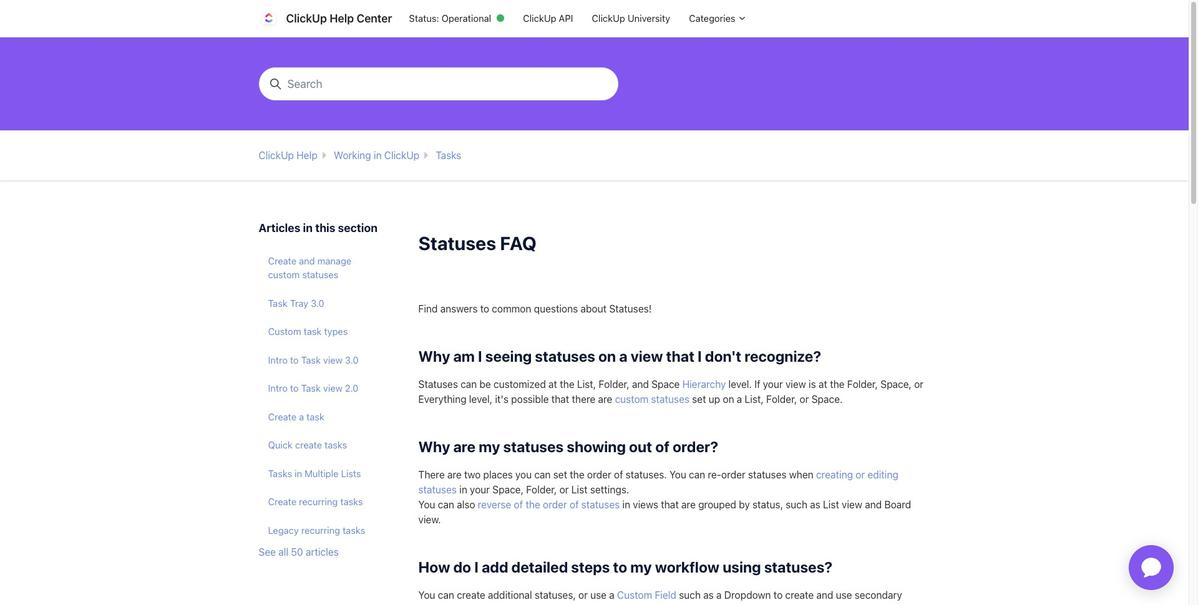 Task type: vqa. For each thing, say whether or not it's contained in the screenshot.
the rightmost trial
no



Task type: locate. For each thing, give the bounding box(es) containing it.
view left is
[[786, 378, 806, 390]]

2.0
[[345, 383, 358, 394]]

my up "custom field" link
[[630, 558, 652, 576]]

why
[[418, 347, 450, 365], [418, 438, 450, 455]]

statuses,
[[535, 589, 576, 601]]

set down why are my statuses showing out of order? at bottom
[[553, 469, 567, 480]]

intro up create a task
[[268, 383, 288, 394]]

task tray 3.0
[[268, 297, 324, 309]]

2 vertical spatial create
[[268, 496, 296, 507]]

places
[[483, 469, 513, 480]]

1 horizontal spatial space,
[[881, 378, 912, 390]]

folder, inside in your space, folder, or list settings. you can also reverse of the order of statuses
[[526, 484, 557, 495]]

0 horizontal spatial list
[[571, 484, 588, 495]]

dropdown
[[724, 589, 771, 601]]

0 vertical spatial custom
[[268, 326, 301, 337]]

to right "answers"
[[480, 303, 489, 314]]

view down types at the bottom of page
[[323, 354, 343, 365]]

0 horizontal spatial custom
[[268, 326, 301, 337]]

1 vertical spatial task
[[301, 354, 321, 365]]

None search field
[[254, 67, 623, 101]]

faq
[[500, 232, 537, 254]]

1 vertical spatial task
[[306, 411, 324, 422]]

clickup
[[286, 12, 327, 25], [523, 13, 556, 24], [592, 13, 625, 24], [259, 150, 294, 161], [384, 150, 419, 161]]

custom inside create and manage custom statuses
[[268, 269, 300, 280]]

to right dropdown
[[774, 589, 783, 601]]

list left settings.
[[571, 484, 588, 495]]

i for detailed
[[474, 558, 479, 576]]

0 vertical spatial why
[[418, 347, 450, 365]]

0 horizontal spatial such
[[679, 589, 701, 601]]

creating
[[816, 469, 853, 480]]

1 horizontal spatial set
[[692, 393, 706, 405]]

use inside such as a dropdown to create and use secondary statuses.
[[836, 589, 852, 601]]

clickup help link
[[259, 150, 317, 161]]

2 vertical spatial tasks
[[343, 525, 365, 536]]

0 horizontal spatial on
[[598, 347, 616, 365]]

about
[[581, 303, 607, 314]]

i right do
[[474, 558, 479, 576]]

of right the 'out'
[[655, 438, 670, 455]]

are up two
[[453, 438, 476, 455]]

1 vertical spatial such
[[679, 589, 701, 601]]

or inside in your space, folder, or list settings. you can also reverse of the order of statuses
[[560, 484, 569, 495]]

order up by
[[721, 469, 746, 480]]

your right if
[[763, 378, 783, 390]]

0 vertical spatial space,
[[881, 378, 912, 390]]

create down do
[[457, 589, 485, 601]]

create inside such as a dropdown to create and use secondary statuses.
[[785, 589, 814, 601]]

recurring for legacy
[[301, 525, 340, 536]]

1 vertical spatial tasks
[[340, 496, 363, 507]]

view left 2.0
[[323, 383, 343, 394]]

board
[[884, 499, 911, 510]]

custom down how do i add detailed steps to my workflow using statuses?
[[617, 589, 652, 601]]

1 vertical spatial set
[[553, 469, 567, 480]]

statuses. down the 'out'
[[626, 469, 667, 480]]

such right "field"
[[679, 589, 701, 601]]

to down custom task types
[[290, 354, 299, 365]]

tasks down create recurring tasks link
[[343, 525, 365, 536]]

such
[[786, 499, 807, 510], [679, 589, 701, 601]]

are
[[598, 393, 612, 405], [453, 438, 476, 455], [447, 469, 462, 480], [681, 499, 696, 510]]

manage
[[317, 255, 351, 266]]

in your space, folder, or list settings. you can also reverse of the order of statuses
[[418, 484, 629, 510]]

views
[[633, 499, 658, 510]]

3.0
[[311, 297, 324, 309], [345, 354, 358, 365]]

to inside such as a dropdown to create and use secondary statuses.
[[774, 589, 783, 601]]

1 vertical spatial statuses.
[[418, 604, 460, 605]]

custom
[[268, 269, 300, 280], [615, 393, 649, 405]]

0 vertical spatial recurring
[[299, 496, 338, 507]]

detailed
[[511, 558, 568, 576]]

articles
[[259, 222, 300, 235]]

custom up task tray 3.0
[[268, 269, 300, 280]]

1 vertical spatial intro
[[268, 383, 288, 394]]

add
[[482, 558, 508, 576]]

1 vertical spatial that
[[551, 393, 569, 405]]

folder,
[[599, 378, 629, 390], [847, 378, 878, 390], [766, 393, 797, 405], [526, 484, 557, 495]]

order down why are my statuses showing out of order? at bottom
[[543, 499, 567, 510]]

the up space.
[[830, 378, 845, 390]]

1 vertical spatial you
[[418, 499, 435, 510]]

custom
[[268, 326, 301, 337], [617, 589, 652, 601]]

list down creating
[[823, 499, 839, 510]]

set
[[692, 393, 706, 405], [553, 469, 567, 480]]

in
[[374, 150, 382, 161], [303, 222, 313, 235], [295, 468, 302, 479], [459, 484, 467, 495], [622, 499, 630, 510]]

list inside in your space, folder, or list settings. you can also reverse of the order of statuses
[[571, 484, 588, 495]]

tray
[[290, 297, 308, 309]]

of right reverse
[[514, 499, 523, 510]]

working in clickup link
[[334, 150, 419, 161]]

create for create recurring tasks
[[268, 496, 296, 507]]

intro to task view 2.0 link
[[259, 377, 388, 400]]

at inside level. if your view is at the folder, space, or everything level, it's possible that there are
[[819, 378, 827, 390]]

tasks down create a task "link" on the bottom left of page
[[325, 439, 347, 451]]

or inside level. if your view is at the folder, space, or everything level, it's possible that there are
[[914, 378, 924, 390]]

task up intro to task view 2.0
[[301, 354, 321, 365]]

clickup for clickup university
[[592, 13, 625, 24]]

1 horizontal spatial order
[[587, 469, 611, 480]]

create inside "link"
[[268, 411, 296, 422]]

0 vertical spatial your
[[763, 378, 783, 390]]

why up there
[[418, 438, 450, 455]]

multiple
[[305, 468, 339, 479]]

list inside in views that are grouped by status, such as list view and board view.
[[823, 499, 839, 510]]

clickup api link
[[514, 7, 582, 30]]

you inside in your space, folder, or list settings. you can also reverse of the order of statuses
[[418, 499, 435, 510]]

set left up
[[692, 393, 706, 405]]

on up statuses can be customized at the list, folder, and space hierarchy
[[598, 347, 616, 365]]

order up settings.
[[587, 469, 611, 480]]

this
[[315, 222, 335, 235]]

answers
[[440, 303, 478, 314]]

1 horizontal spatial as
[[810, 499, 820, 510]]

application
[[1114, 530, 1189, 605]]

clickup help center
[[286, 12, 392, 25]]

at right is
[[819, 378, 827, 390]]

tasks for create recurring tasks
[[340, 496, 363, 507]]

0 vertical spatial as
[[810, 499, 820, 510]]

are left two
[[447, 469, 462, 480]]

that inside level. if your view is at the folder, space, or everything level, it's possible that there are
[[551, 393, 569, 405]]

that
[[666, 347, 695, 365], [551, 393, 569, 405], [661, 499, 679, 510]]

2 intro from the top
[[268, 383, 288, 394]]

why left am
[[418, 347, 450, 365]]

1 vertical spatial why
[[418, 438, 450, 455]]

1 horizontal spatial at
[[819, 378, 827, 390]]

statuses inside in your space, folder, or list settings. you can also reverse of the order of statuses
[[581, 499, 620, 510]]

list, for the
[[577, 378, 596, 390]]

order
[[587, 469, 611, 480], [721, 469, 746, 480], [543, 499, 567, 510]]

0 vertical spatial my
[[479, 438, 500, 455]]

1 vertical spatial help
[[297, 150, 317, 161]]

1 create from the top
[[268, 255, 296, 266]]

1 at from the left
[[549, 378, 557, 390]]

space,
[[881, 378, 912, 390], [492, 484, 524, 495]]

intro for intro to task view 2.0
[[268, 383, 288, 394]]

task down intro to task view 2.0
[[306, 411, 324, 422]]

questions
[[534, 303, 578, 314]]

tasks
[[436, 150, 461, 161], [268, 468, 292, 479]]

out
[[629, 438, 652, 455]]

0 vertical spatial 3.0
[[311, 297, 324, 309]]

1 horizontal spatial list,
[[745, 393, 764, 405]]

find
[[418, 303, 438, 314]]

1 vertical spatial on
[[723, 393, 734, 405]]

intro to task view 2.0
[[268, 383, 358, 394]]

statuses up everything on the bottom left of the page
[[418, 378, 458, 390]]

such as a dropdown to create and use secondary statuses.
[[418, 589, 902, 605]]

2 horizontal spatial create
[[785, 589, 814, 601]]

task inside intro to task view 3.0 link
[[301, 354, 321, 365]]

statuses down there
[[418, 484, 457, 495]]

list,
[[577, 378, 596, 390], [745, 393, 764, 405]]

none search field inside "statuses faq" main content
[[254, 67, 623, 101]]

1 vertical spatial recurring
[[301, 525, 340, 536]]

folder, right is
[[847, 378, 878, 390]]

1 horizontal spatial use
[[836, 589, 852, 601]]

2 vertical spatial that
[[661, 499, 679, 510]]

in inside in views that are grouped by status, such as list view and board view.
[[622, 499, 630, 510]]

are right there
[[598, 393, 612, 405]]

create right 'quick'
[[295, 439, 322, 451]]

tasks for quick create tasks
[[325, 439, 347, 451]]

showing
[[567, 438, 626, 455]]

0 horizontal spatial create
[[295, 439, 322, 451]]

you down how
[[418, 589, 435, 601]]

the up there
[[560, 378, 574, 390]]

1 vertical spatial space,
[[492, 484, 524, 495]]

0 vertical spatial intro
[[268, 354, 288, 365]]

view down creating
[[842, 499, 862, 510]]

a
[[619, 347, 628, 365], [737, 393, 742, 405], [299, 411, 304, 422], [609, 589, 615, 601], [716, 589, 722, 601]]

statuses down manage
[[302, 269, 338, 280]]

view inside level. if your view is at the folder, space, or everything level, it's possible that there are
[[786, 378, 806, 390]]

as down workflow
[[703, 589, 714, 601]]

as inside in views that are grouped by status, such as list view and board view.
[[810, 499, 820, 510]]

to right steps
[[613, 558, 627, 576]]

3 create from the top
[[268, 496, 296, 507]]

0 horizontal spatial help
[[297, 150, 317, 161]]

on
[[598, 347, 616, 365], [723, 393, 734, 405]]

0 horizontal spatial order
[[543, 499, 567, 510]]

view for level. if your view is at the folder, space, or everything level, it's possible that there are
[[786, 378, 806, 390]]

folder, up reverse of the order of statuses link
[[526, 484, 557, 495]]

help inside "link"
[[330, 12, 354, 25]]

statuses. inside such as a dropdown to create and use secondary statuses.
[[418, 604, 460, 605]]

1 vertical spatial 3.0
[[345, 354, 358, 365]]

of up settings.
[[614, 469, 623, 480]]

0 vertical spatial custom
[[268, 269, 300, 280]]

0 vertical spatial list
[[571, 484, 588, 495]]

folder, inside level. if your view is at the folder, space, or everything level, it's possible that there are
[[847, 378, 878, 390]]

1 statuses from the top
[[418, 232, 496, 254]]

can left also
[[438, 499, 454, 510]]

0 horizontal spatial as
[[703, 589, 714, 601]]

create
[[268, 255, 296, 266], [268, 411, 296, 422], [268, 496, 296, 507]]

recurring inside create recurring tasks link
[[299, 496, 338, 507]]

task inside "link"
[[306, 411, 324, 422]]

1 intro from the top
[[268, 354, 288, 365]]

can left be
[[461, 378, 477, 390]]

folder, for and
[[599, 378, 629, 390]]

create
[[295, 439, 322, 451], [457, 589, 485, 601], [785, 589, 814, 601]]

help for clickup help center
[[330, 12, 354, 25]]

use left secondary
[[836, 589, 852, 601]]

statuses?
[[764, 558, 833, 576]]

0 horizontal spatial at
[[549, 378, 557, 390]]

and down statuses?
[[816, 589, 833, 601]]

or inside creating or editing statuses
[[856, 469, 865, 480]]

in left this
[[303, 222, 313, 235]]

a inside such as a dropdown to create and use secondary statuses.
[[716, 589, 722, 601]]

1 horizontal spatial tasks
[[436, 150, 461, 161]]

task inside intro to task view 2.0 link
[[301, 383, 321, 394]]

create up legacy
[[268, 496, 296, 507]]

can
[[461, 378, 477, 390], [534, 469, 551, 480], [689, 469, 705, 480], [438, 499, 454, 510], [438, 589, 454, 601]]

view
[[631, 347, 663, 365], [323, 354, 343, 365], [786, 378, 806, 390], [323, 383, 343, 394], [842, 499, 862, 510]]

statuses up the status,
[[748, 469, 787, 480]]

1 vertical spatial as
[[703, 589, 714, 601]]

folder, for or
[[766, 393, 797, 405]]

2 use from the left
[[836, 589, 852, 601]]

list, down if
[[745, 393, 764, 405]]

0 vertical spatial that
[[666, 347, 695, 365]]

folder, for space,
[[847, 378, 878, 390]]

folder, down why am i seeing statuses on a view that i don't recognize?
[[599, 378, 629, 390]]

2 at from the left
[[819, 378, 827, 390]]

space, inside level. if your view is at the folder, space, or everything level, it's possible that there are
[[881, 378, 912, 390]]

help left center
[[330, 12, 354, 25]]

are left grouped
[[681, 499, 696, 510]]

2 create from the top
[[268, 411, 296, 422]]

1 horizontal spatial my
[[630, 558, 652, 576]]

task down intro to task view 3.0
[[301, 383, 321, 394]]

a up quick create tasks
[[299, 411, 304, 422]]

space.
[[812, 393, 843, 405]]

1 why from the top
[[418, 347, 450, 365]]

1 vertical spatial tasks
[[268, 468, 292, 479]]

1 vertical spatial list,
[[745, 393, 764, 405]]

you
[[669, 469, 686, 480], [418, 499, 435, 510], [418, 589, 435, 601]]

and left board
[[865, 499, 882, 510]]

tasks for legacy recurring tasks
[[343, 525, 365, 536]]

0 vertical spatial task
[[268, 297, 288, 309]]

on right up
[[723, 393, 734, 405]]

create down statuses?
[[785, 589, 814, 601]]

2 why from the top
[[418, 438, 450, 455]]

3.0 right tray
[[311, 297, 324, 309]]

clickup for clickup help
[[259, 150, 294, 161]]

statuses. down how
[[418, 604, 460, 605]]

task left tray
[[268, 297, 288, 309]]

0 vertical spatial list,
[[577, 378, 596, 390]]

create for create a task
[[268, 411, 296, 422]]

that right the views at the right bottom of page
[[661, 499, 679, 510]]

why for why are my statuses showing out of order?
[[418, 438, 450, 455]]

up
[[709, 393, 720, 405]]

1 vertical spatial statuses
[[418, 378, 458, 390]]

in for working
[[374, 150, 382, 161]]

0 vertical spatial tasks
[[436, 150, 461, 161]]

0 vertical spatial such
[[786, 499, 807, 510]]

intro down custom task types
[[268, 354, 288, 365]]

1 horizontal spatial custom
[[615, 393, 649, 405]]

1 horizontal spatial help
[[330, 12, 354, 25]]

1 horizontal spatial list
[[823, 499, 839, 510]]

0 horizontal spatial statuses.
[[418, 604, 460, 605]]

recognize?
[[745, 347, 821, 365]]

0 horizontal spatial tasks
[[268, 468, 292, 479]]

help inside "statuses faq" main content
[[297, 150, 317, 161]]

your inside in your space, folder, or list settings. you can also reverse of the order of statuses
[[470, 484, 490, 495]]

1 horizontal spatial custom
[[617, 589, 652, 601]]

recurring
[[299, 496, 338, 507], [301, 525, 340, 536]]

as down "when"
[[810, 499, 820, 510]]

a left dropdown
[[716, 589, 722, 601]]

in right working
[[374, 150, 382, 161]]

task left types at the bottom of page
[[304, 326, 322, 337]]

am
[[453, 347, 475, 365]]

2 vertical spatial task
[[301, 383, 321, 394]]

custom down why am i seeing statuses on a view that i don't recognize?
[[615, 393, 649, 405]]

section
[[338, 222, 377, 235]]

level. if your view is at the folder, space, or everything level, it's possible that there are
[[418, 378, 924, 405]]

i right am
[[478, 347, 482, 365]]

1 vertical spatial list
[[823, 499, 839, 510]]

a inside "link"
[[299, 411, 304, 422]]

operational
[[442, 13, 491, 24]]

clickup university link
[[582, 7, 680, 30]]

recurring inside the legacy recurring tasks link
[[301, 525, 340, 536]]

create down articles
[[268, 255, 296, 266]]

1 horizontal spatial such
[[786, 499, 807, 510]]

0 horizontal spatial list,
[[577, 378, 596, 390]]

and inside in views that are grouped by status, such as list view and board view.
[[865, 499, 882, 510]]

create inside create and manage custom statuses
[[268, 255, 296, 266]]

of
[[655, 438, 670, 455], [614, 469, 623, 480], [514, 499, 523, 510], [570, 499, 579, 510]]

statuses left the faq
[[418, 232, 496, 254]]

at up possible
[[549, 378, 557, 390]]

my up places
[[479, 438, 500, 455]]

recurring for create
[[299, 496, 338, 507]]

that down statuses can be customized at the list, folder, and space hierarchy
[[551, 393, 569, 405]]

0 vertical spatial help
[[330, 12, 354, 25]]

creating or editing statuses link
[[418, 469, 899, 495]]

1 horizontal spatial 3.0
[[345, 354, 358, 365]]

statuses faq
[[418, 232, 537, 254]]

help
[[330, 12, 354, 25], [297, 150, 317, 161]]

help for clickup help
[[297, 150, 317, 161]]

0 vertical spatial create
[[268, 255, 296, 266]]

statuses inside creating or editing statuses
[[418, 484, 457, 495]]

are inside level. if your view is at the folder, space, or everything level, it's possible that there are
[[598, 393, 612, 405]]

statuses down settings.
[[581, 499, 620, 510]]

the inside in your space, folder, or list settings. you can also reverse of the order of statuses
[[526, 499, 540, 510]]

2 statuses from the top
[[418, 378, 458, 390]]

1 horizontal spatial your
[[763, 378, 783, 390]]

field
[[655, 589, 676, 601]]

2 horizontal spatial order
[[721, 469, 746, 480]]

statuses.
[[626, 469, 667, 480], [418, 604, 460, 605]]

quick
[[268, 439, 293, 451]]

0 horizontal spatial custom
[[268, 269, 300, 280]]

0 vertical spatial set
[[692, 393, 706, 405]]

i
[[478, 347, 482, 365], [698, 347, 702, 365], [474, 558, 479, 576]]

1 vertical spatial custom
[[617, 589, 652, 601]]

working in clickup
[[334, 150, 419, 161]]

recurring up legacy recurring tasks
[[299, 496, 338, 507]]

0 vertical spatial statuses
[[418, 232, 496, 254]]

1 vertical spatial create
[[268, 411, 296, 422]]

1 horizontal spatial statuses.
[[626, 469, 667, 480]]

0 vertical spatial tasks
[[325, 439, 347, 451]]

0 horizontal spatial space,
[[492, 484, 524, 495]]

legacy recurring tasks link
[[259, 519, 388, 542]]

in left the views at the right bottom of page
[[622, 499, 630, 510]]

you up view.
[[418, 499, 435, 510]]

recurring up articles
[[301, 525, 340, 536]]

in up also
[[459, 484, 467, 495]]

space, inside in your space, folder, or list settings. you can also reverse of the order of statuses
[[492, 484, 524, 495]]

create for create and manage custom statuses
[[268, 255, 296, 266]]

the down you
[[526, 499, 540, 510]]

0 horizontal spatial use
[[590, 589, 607, 601]]

0 horizontal spatial your
[[470, 484, 490, 495]]

in left multiple
[[295, 468, 302, 479]]

you down order?
[[669, 469, 686, 480]]

statuses down space
[[651, 393, 690, 405]]

3.0 up 2.0
[[345, 354, 358, 365]]

1 vertical spatial your
[[470, 484, 490, 495]]



Task type: describe. For each thing, give the bounding box(es) containing it.
when
[[789, 469, 814, 480]]

statuses for statuses can be customized at the list, folder, and space hierarchy
[[418, 378, 458, 390]]

status:
[[409, 13, 439, 24]]

do
[[453, 558, 471, 576]]

categories button
[[680, 7, 757, 30]]

why for why am i seeing statuses on a view that i don't recognize?
[[418, 347, 450, 365]]

0 vertical spatial task
[[304, 326, 322, 337]]

the inside level. if your view is at the folder, space, or everything level, it's possible that there are
[[830, 378, 845, 390]]

are inside in views that are grouped by status, such as list view and board view.
[[681, 499, 696, 510]]

and inside such as a dropdown to create and use secondary statuses.
[[816, 589, 833, 601]]

you
[[515, 469, 532, 480]]

such inside in views that are grouped by status, such as list view and board view.
[[786, 499, 807, 510]]

there
[[572, 393, 595, 405]]

how
[[418, 558, 450, 576]]

clickup api
[[523, 13, 573, 24]]

in for articles
[[303, 222, 313, 235]]

as inside such as a dropdown to create and use secondary statuses.
[[703, 589, 714, 601]]

api
[[559, 13, 573, 24]]

also
[[457, 499, 475, 510]]

intro for intro to task view 3.0
[[268, 354, 288, 365]]

settings.
[[590, 484, 629, 495]]

your inside level. if your view is at the folder, space, or everything level, it's possible that there are
[[763, 378, 783, 390]]

task inside "task tray 3.0" link
[[268, 297, 288, 309]]

clickup help help center home page image
[[259, 8, 279, 28]]

i for statuses
[[478, 347, 482, 365]]

hierarchy link
[[682, 378, 726, 390]]

order?
[[673, 438, 718, 455]]

tasks for tasks in multiple lists
[[268, 468, 292, 479]]

clickup help
[[259, 150, 317, 161]]

don't
[[705, 347, 741, 365]]

statuses!
[[609, 303, 652, 314]]

view for intro to task view 3.0
[[323, 354, 343, 365]]

university
[[628, 13, 670, 24]]

0 vertical spatial statuses.
[[626, 469, 667, 480]]

clickup for clickup help center
[[286, 12, 327, 25]]

statuses up you
[[503, 438, 564, 455]]

everything
[[418, 393, 466, 405]]

tasks in multiple lists link
[[259, 462, 388, 485]]

Search search field
[[259, 67, 618, 101]]

create recurring tasks
[[268, 496, 363, 507]]

level,
[[469, 393, 492, 405]]

1 horizontal spatial on
[[723, 393, 734, 405]]

view.
[[418, 514, 441, 525]]

custom statuses set up on a list, folder, or space.
[[615, 393, 843, 405]]

0 horizontal spatial set
[[553, 469, 567, 480]]

see all 50 articles link
[[259, 546, 339, 558]]

1 horizontal spatial create
[[457, 589, 485, 601]]

see
[[259, 546, 276, 558]]

0 vertical spatial you
[[669, 469, 686, 480]]

a down how do i add detailed steps to my workflow using statuses?
[[609, 589, 615, 601]]

see all 50 articles
[[259, 546, 339, 558]]

the down why are my statuses showing out of order? at bottom
[[570, 469, 585, 480]]

order inside in your space, folder, or list settings. you can also reverse of the order of statuses
[[543, 499, 567, 510]]

task for intro to task view 2.0
[[301, 383, 321, 394]]

create and manage custom statuses link
[[259, 249, 388, 286]]

reverse
[[478, 499, 511, 510]]

custom task types link
[[259, 320, 388, 343]]

status: operational
[[409, 13, 491, 24]]

statuses can be customized at the list, folder, and space hierarchy
[[418, 378, 726, 390]]

1 vertical spatial my
[[630, 558, 652, 576]]

in views that are grouped by status, such as list view and board view.
[[418, 499, 911, 525]]

tasks for tasks link
[[436, 150, 461, 161]]

why are my statuses showing out of order?
[[418, 438, 718, 455]]

steps
[[571, 558, 610, 576]]

can inside in your space, folder, or list settings. you can also reverse of the order of statuses
[[438, 499, 454, 510]]

custom field link
[[617, 589, 676, 601]]

create a task link
[[259, 405, 388, 428]]

to up create a task
[[290, 383, 299, 394]]

a down statuses!
[[619, 347, 628, 365]]

of down there are two places you can set the order of statuses. you can re-order statuses when
[[570, 499, 579, 510]]

statuses inside create and manage custom statuses
[[302, 269, 338, 280]]

there
[[418, 469, 445, 480]]

you can create additional statuses, or use a custom field
[[418, 589, 676, 601]]

seeing
[[485, 347, 532, 365]]

hierarchy
[[682, 378, 726, 390]]

clickup university
[[592, 13, 670, 24]]

that inside in views that are grouped by status, such as list view and board view.
[[661, 499, 679, 510]]

and inside create and manage custom statuses
[[299, 255, 315, 266]]

50
[[291, 546, 303, 558]]

view for intro to task view 2.0
[[323, 383, 343, 394]]

list, for a
[[745, 393, 764, 405]]

a down level.
[[737, 393, 742, 405]]

articles
[[306, 546, 339, 558]]

quick create tasks
[[268, 439, 347, 451]]

there are two places you can set the order of statuses. you can re-order statuses when
[[418, 469, 816, 480]]

customized
[[494, 378, 546, 390]]

1 vertical spatial custom
[[615, 393, 649, 405]]

in for tasks
[[295, 468, 302, 479]]

0 horizontal spatial 3.0
[[311, 297, 324, 309]]

quick create tasks link
[[259, 433, 388, 457]]

all
[[278, 546, 288, 558]]

legacy
[[268, 525, 299, 536]]

editing
[[868, 469, 899, 480]]

i left the don't
[[698, 347, 702, 365]]

0 horizontal spatial my
[[479, 438, 500, 455]]

can left re-
[[689, 469, 705, 480]]

two
[[464, 469, 481, 480]]

can right you
[[534, 469, 551, 480]]

view up space
[[631, 347, 663, 365]]

statuses up statuses can be customized at the list, folder, and space hierarchy
[[535, 347, 595, 365]]

status,
[[753, 499, 783, 510]]

grouped
[[698, 499, 736, 510]]

2 vertical spatial you
[[418, 589, 435, 601]]

how do i add detailed steps to my workflow using statuses?
[[418, 558, 833, 576]]

create a task
[[268, 411, 324, 422]]

such inside such as a dropdown to create and use secondary statuses.
[[679, 589, 701, 601]]

and up custom statuses 'link'
[[632, 378, 649, 390]]

custom task types
[[268, 326, 348, 337]]

creating or editing statuses
[[418, 469, 899, 495]]

can down how
[[438, 589, 454, 601]]

statuses faq main content
[[0, 37, 1189, 605]]

clickup for clickup api
[[523, 13, 556, 24]]

additional
[[488, 589, 532, 601]]

1 use from the left
[[590, 589, 607, 601]]

secondary
[[855, 589, 902, 601]]

working
[[334, 150, 371, 161]]

task for intro to task view 3.0
[[301, 354, 321, 365]]

create recurring tasks link
[[259, 490, 388, 514]]

intro to task view 3.0
[[268, 354, 358, 365]]

if
[[754, 378, 760, 390]]

workflow
[[655, 558, 720, 576]]

view inside in views that are grouped by status, such as list view and board view.
[[842, 499, 862, 510]]

in inside in your space, folder, or list settings. you can also reverse of the order of statuses
[[459, 484, 467, 495]]

by
[[739, 499, 750, 510]]

0 vertical spatial on
[[598, 347, 616, 365]]

it's
[[495, 393, 509, 405]]

legacy recurring tasks
[[268, 525, 365, 536]]

level.
[[728, 378, 752, 390]]

find answers to common questions about statuses!
[[418, 303, 652, 314]]

clickup help center link
[[259, 8, 400, 28]]

lists
[[341, 468, 361, 479]]

center
[[357, 12, 392, 25]]

space
[[651, 378, 680, 390]]

tasks link
[[436, 150, 461, 161]]

reverse of the order of statuses link
[[478, 499, 620, 510]]

statuses for statuses faq
[[418, 232, 496, 254]]



